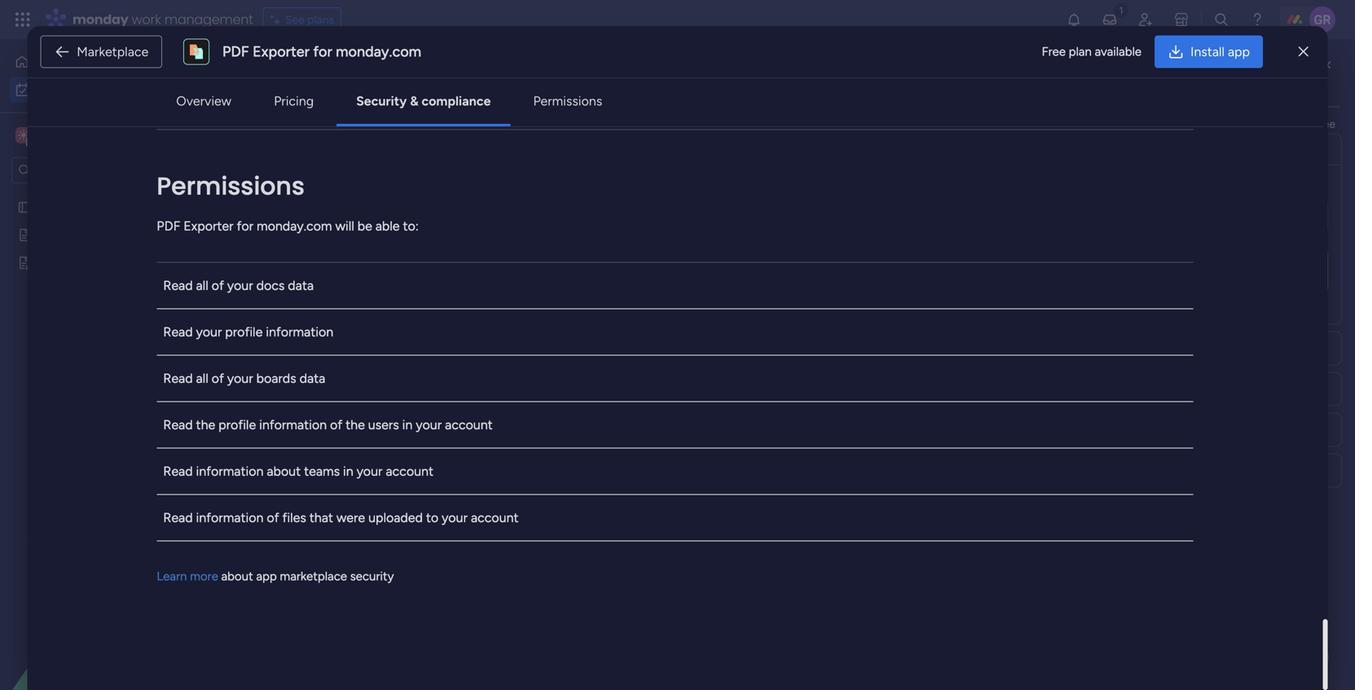 Task type: locate. For each thing, give the bounding box(es) containing it.
item up boards
[[291, 323, 315, 337]]

security
[[681, 73, 728, 89], [350, 569, 394, 584]]

0 vertical spatial +
[[266, 352, 274, 365]]

1 all from the top
[[196, 278, 208, 293]]

1 vertical spatial public board image
[[17, 227, 33, 243]]

read for read all of your boards data
[[163, 371, 193, 386]]

the
[[456, 73, 477, 89]]

next
[[275, 465, 307, 486]]

main
[[37, 128, 66, 143]]

security
[[356, 93, 407, 109]]

in
[[402, 417, 413, 432], [343, 463, 353, 479]]

permissions down did
[[533, 93, 602, 109]]

0 horizontal spatial about
[[221, 569, 253, 584]]

all down read your profile information
[[196, 371, 208, 386]]

read all of your docs data
[[163, 278, 314, 293]]

0 vertical spatial data
[[288, 278, 314, 293]]

select product image
[[15, 11, 31, 28]]

/ left 1
[[353, 465, 361, 486]]

read information about teams in your account
[[163, 463, 434, 479]]

item down next
[[291, 499, 315, 513]]

pdf exporter for monday.com
[[222, 43, 421, 60]]

to
[[1304, 117, 1315, 131], [426, 510, 438, 525]]

1
[[364, 469, 369, 483]]

date
[[1130, 260, 1154, 273]]

1 horizontal spatial compliance
[[756, 73, 824, 89]]

new item
[[265, 323, 315, 337], [265, 499, 315, 513]]

item right 1
[[372, 469, 395, 483]]

0 vertical spatial + add item
[[266, 352, 323, 365]]

learn more link
[[157, 569, 218, 584]]

notifications image
[[1066, 11, 1082, 28]]

2 all from the top
[[196, 371, 208, 386]]

+ add item
[[266, 352, 323, 365], [266, 528, 323, 541]]

main content
[[216, 39, 1355, 690]]

1 vertical spatial + add item
[[266, 528, 323, 541]]

0 vertical spatial security
[[681, 73, 728, 89]]

0 vertical spatial permissions
[[533, 93, 602, 109]]

+ up boards
[[266, 352, 274, 365]]

0 horizontal spatial compliance
[[422, 93, 491, 109]]

pricing button
[[261, 85, 327, 117]]

like
[[1284, 117, 1301, 131]]

items
[[377, 205, 405, 219], [372, 411, 400, 425]]

main workspace button
[[11, 121, 159, 149]]

your right "users"
[[416, 417, 442, 432]]

items right 2
[[377, 205, 405, 219]]

0 vertical spatial app
[[1228, 44, 1250, 59]]

the left boards,
[[1088, 117, 1105, 131]]

/ left 2
[[356, 201, 364, 222]]

your right "uploaded"
[[442, 510, 468, 525]]

1 vertical spatial permissions
[[157, 169, 305, 203]]

4 read from the top
[[163, 417, 193, 432]]

1 + from the top
[[266, 352, 274, 365]]

0 vertical spatial item
[[291, 323, 315, 337]]

in left 1
[[343, 463, 353, 479]]

app inside button
[[1228, 44, 1250, 59]]

read your profile information
[[163, 324, 333, 340]]

1 vertical spatial monday.com
[[257, 218, 332, 234]]

1 horizontal spatial exporter
[[253, 43, 310, 60]]

compliance
[[756, 73, 824, 89], [422, 93, 491, 109]]

pdf
[[222, 43, 249, 60], [157, 218, 180, 234]]

your down read all of your docs data
[[196, 324, 222, 340]]

project inside project management link
[[828, 295, 865, 308]]

add down "files" on the bottom of page
[[276, 528, 297, 541]]

security & compliance button
[[343, 85, 504, 117]]

+
[[266, 352, 274, 365], [266, 528, 274, 541]]

read
[[163, 278, 193, 293], [163, 324, 193, 340], [163, 371, 193, 386], [163, 417, 193, 432], [163, 463, 193, 479], [163, 510, 193, 525]]

0 horizontal spatial to
[[426, 510, 438, 525]]

0 horizontal spatial security
[[350, 569, 394, 584]]

marketplace
[[77, 44, 149, 59]]

security right marketplace
[[350, 569, 394, 584]]

0 vertical spatial for
[[313, 43, 332, 60]]

6 read from the top
[[163, 510, 193, 525]]

read the profile information of the users in your account
[[163, 417, 493, 432]]

for up work
[[313, 43, 332, 60]]

profile
[[225, 324, 263, 340], [219, 417, 256, 432]]

1 new item from the top
[[265, 323, 315, 337]]

see
[[285, 13, 304, 26]]

2 read from the top
[[163, 324, 193, 340]]

all up read your profile information
[[196, 278, 208, 293]]

week for next
[[311, 465, 349, 486]]

/ left 0
[[350, 406, 358, 427]]

&
[[410, 93, 418, 109]]

be
[[357, 218, 372, 234]]

public board image
[[17, 200, 33, 215], [17, 227, 33, 243]]

exporter up the my work in the left top of the page
[[253, 43, 310, 60]]

docs
[[256, 278, 285, 293]]

1 horizontal spatial permissions
[[533, 93, 602, 109]]

permissions
[[533, 93, 602, 109], [157, 169, 305, 203]]

1 vertical spatial item
[[291, 499, 315, 513]]

0 vertical spatial monday.com
[[336, 43, 421, 60]]

the
[[659, 73, 678, 89], [1088, 117, 1105, 131], [196, 417, 215, 432], [346, 417, 365, 432]]

0 horizontal spatial and
[[731, 73, 753, 89]]

/ right 'today'
[[324, 260, 332, 280]]

1 vertical spatial add
[[276, 528, 297, 541]]

profile up read all of your boards data
[[225, 324, 263, 340]]

1 horizontal spatial security
[[681, 73, 728, 89]]

account
[[445, 417, 493, 432], [386, 463, 434, 479], [471, 510, 519, 525]]

do
[[1292, 73, 1306, 87]]

1 vertical spatial about
[[221, 569, 253, 584]]

None search field
[[309, 129, 458, 155]]

1 public board image from the top
[[17, 200, 33, 215]]

profile down read all of your boards data
[[219, 417, 256, 432]]

option
[[0, 193, 208, 196]]

0 horizontal spatial app
[[256, 569, 277, 584]]

add
[[276, 352, 297, 365], [276, 528, 297, 541]]

workspace selection element
[[15, 125, 136, 147]]

2 add from the top
[[276, 528, 297, 541]]

1 vertical spatial to
[[426, 510, 438, 525]]

0 horizontal spatial pdf
[[157, 218, 180, 234]]

boards
[[1056, 341, 1091, 355]]

monday.com up 'today'
[[257, 218, 332, 234]]

board
[[886, 260, 916, 273]]

0 vertical spatial to
[[1304, 117, 1315, 131]]

app right install
[[1228, 44, 1250, 59]]

1 vertical spatial exporter
[[184, 218, 234, 234]]

uploaded
[[368, 510, 423, 525]]

boards,
[[1108, 117, 1146, 131]]

1 vertical spatial for
[[237, 218, 253, 234]]

project left management
[[828, 295, 865, 308]]

0 vertical spatial pdf
[[222, 43, 249, 60]]

of left 0
[[330, 417, 342, 432]]

0 vertical spatial week
[[308, 406, 346, 427]]

monday.com for pdf exporter for monday.com
[[336, 43, 421, 60]]

1 vertical spatial items
[[372, 411, 400, 425]]

lottie animation image
[[0, 526, 208, 690]]

in right "users"
[[402, 417, 413, 432]]

about right more
[[221, 569, 253, 584]]

of down read your profile information
[[212, 371, 224, 386]]

account for to
[[471, 510, 519, 525]]

new down "docs"
[[265, 323, 289, 337]]

item up this
[[300, 352, 323, 365]]

read for read information about teams in your account
[[163, 463, 193, 479]]

0 vertical spatial add
[[276, 352, 297, 365]]

0 horizontal spatial project
[[265, 293, 302, 307]]

/ for past dates /
[[356, 201, 364, 222]]

exporter for pdf exporter for monday.com will be able to:
[[184, 218, 234, 234]]

0 vertical spatial public board image
[[17, 200, 33, 215]]

app left marketplace
[[256, 569, 277, 584]]

1 horizontal spatial pdf
[[222, 43, 249, 60]]

monday.com
[[336, 43, 421, 60], [257, 218, 332, 234]]

data right boards
[[300, 371, 325, 386]]

items inside past dates / 2 items
[[377, 205, 405, 219]]

security right "provide"
[[681, 73, 728, 89]]

week right this
[[308, 406, 346, 427]]

about left teams
[[267, 463, 301, 479]]

week
[[308, 406, 346, 427], [311, 465, 349, 486]]

item
[[300, 352, 323, 365], [372, 469, 395, 483], [300, 528, 323, 541]]

your
[[227, 278, 253, 293], [196, 324, 222, 340], [227, 371, 253, 386], [416, 417, 442, 432], [357, 463, 383, 479], [442, 510, 468, 525]]

new item down "docs"
[[265, 323, 315, 337]]

list box
[[0, 190, 208, 497]]

0 vertical spatial new
[[265, 323, 289, 337]]

monday.com up security
[[336, 43, 421, 60]]

0 vertical spatial all
[[196, 278, 208, 293]]

item
[[291, 323, 315, 337], [291, 499, 315, 513]]

information
[[827, 73, 894, 89], [266, 324, 333, 340], [259, 417, 327, 432], [196, 463, 264, 479], [196, 510, 264, 525]]

your right teams
[[357, 463, 383, 479]]

0 vertical spatial account
[[445, 417, 493, 432]]

1 vertical spatial week
[[311, 465, 349, 486]]

to right like
[[1304, 117, 1315, 131]]

invite members image
[[1138, 11, 1154, 28]]

workspace image
[[15, 126, 32, 144]]

data for read all of your docs data
[[288, 278, 314, 293]]

1 horizontal spatial monday.com
[[336, 43, 421, 60]]

people
[[1018, 260, 1053, 273]]

1 read from the top
[[163, 278, 193, 293]]

0 vertical spatial new item
[[265, 323, 315, 337]]

1 vertical spatial +
[[266, 528, 274, 541]]

for left past
[[237, 218, 253, 234]]

profile for your
[[225, 324, 263, 340]]

and
[[731, 73, 753, 89], [1194, 117, 1213, 131]]

0 vertical spatial item
[[300, 352, 323, 365]]

0 horizontal spatial exporter
[[184, 218, 234, 234]]

to right "uploaded"
[[426, 510, 438, 525]]

account for in
[[445, 417, 493, 432]]

2 vertical spatial account
[[471, 510, 519, 525]]

private board image
[[17, 255, 33, 271]]

free
[[1042, 44, 1066, 59]]

exporter up read all of your docs data
[[184, 218, 234, 234]]

for
[[313, 43, 332, 60], [237, 218, 253, 234]]

2 vertical spatial app
[[256, 569, 277, 584]]

+ add item down "files" on the bottom of page
[[266, 528, 323, 541]]

data right "docs"
[[288, 278, 314, 293]]

project down "docs"
[[265, 293, 302, 307]]

1 vertical spatial item
[[372, 469, 395, 483]]

0 horizontal spatial monday.com
[[257, 218, 332, 234]]

new item down next
[[265, 499, 315, 513]]

next week / 1 item
[[275, 465, 395, 486]]

+ up learn more about app marketplace security
[[266, 528, 274, 541]]

management
[[867, 295, 935, 308]]

greg
[[1101, 263, 1128, 278]]

1 horizontal spatial to
[[1304, 117, 1315, 131]]

0 horizontal spatial for
[[237, 218, 253, 234]]

1 horizontal spatial app
[[481, 73, 503, 89]]

search everything image
[[1213, 11, 1230, 28]]

home
[[36, 55, 67, 69]]

app
[[1228, 44, 1250, 59], [481, 73, 503, 89], [256, 569, 277, 584]]

0 horizontal spatial permissions
[[157, 169, 305, 203]]

items for past dates /
[[377, 205, 405, 219]]

more
[[190, 569, 218, 584]]

0 vertical spatial about
[[267, 463, 301, 479]]

about for teams
[[267, 463, 301, 479]]

dates
[[310, 201, 353, 222]]

all for read all of your boards data
[[196, 371, 208, 386]]

1 horizontal spatial in
[[402, 417, 413, 432]]

Filter dashboard by text search field
[[309, 129, 458, 155]]

of left "docs"
[[212, 278, 224, 293]]

1 horizontal spatial for
[[313, 43, 332, 60]]

3 read from the top
[[163, 371, 193, 386]]

new down next
[[265, 499, 289, 513]]

0 vertical spatial in
[[402, 417, 413, 432]]

1 vertical spatial compliance
[[422, 93, 491, 109]]

about for app
[[221, 569, 253, 584]]

of left "files" on the bottom of page
[[267, 510, 279, 525]]

that
[[309, 510, 333, 525]]

1 vertical spatial profile
[[219, 417, 256, 432]]

1 horizontal spatial and
[[1194, 117, 1213, 131]]

list
[[1309, 73, 1323, 87]]

permissions up pdf exporter for monday.com will be able to: at the left
[[157, 169, 305, 203]]

1 vertical spatial new item
[[265, 499, 315, 513]]

week for this
[[308, 406, 346, 427]]

add up boards
[[276, 352, 297, 365]]

5 read from the top
[[163, 463, 193, 479]]

permissions inside button
[[533, 93, 602, 109]]

1 vertical spatial in
[[343, 463, 353, 479]]

app right the
[[481, 73, 503, 89]]

will
[[335, 218, 354, 234]]

items right 0
[[372, 411, 400, 425]]

+ add item up boards
[[266, 352, 323, 365]]

about
[[267, 463, 301, 479], [221, 569, 253, 584]]

see
[[1318, 117, 1335, 131]]

your left boards
[[227, 371, 253, 386]]

1 vertical spatial all
[[196, 371, 208, 386]]

see plans
[[285, 13, 334, 26]]

your left "docs"
[[227, 278, 253, 293]]

install
[[1190, 44, 1225, 59]]

1 horizontal spatial project
[[828, 295, 865, 308]]

2 vertical spatial item
[[300, 528, 323, 541]]

1 vertical spatial data
[[300, 371, 325, 386]]

0 vertical spatial exporter
[[253, 43, 310, 60]]

1 vertical spatial new
[[265, 499, 289, 513]]

2 public board image from the top
[[17, 227, 33, 243]]

None text field
[[1056, 202, 1328, 231]]

to-do
[[701, 295, 730, 308]]

2 horizontal spatial app
[[1228, 44, 1250, 59]]

0
[[361, 411, 369, 425]]

1 vertical spatial app
[[481, 73, 503, 89]]

1 vertical spatial pdf
[[157, 218, 180, 234]]

0 vertical spatial items
[[377, 205, 405, 219]]

week left 1
[[311, 465, 349, 486]]

0 vertical spatial profile
[[225, 324, 263, 340]]

item down that on the left of the page
[[300, 528, 323, 541]]

1 horizontal spatial about
[[267, 463, 301, 479]]

1 + add item from the top
[[266, 352, 323, 365]]

pdf for pdf exporter for monday.com
[[222, 43, 249, 60]]

items inside this week / 0 items
[[372, 411, 400, 425]]



Task type: vqa. For each thing, say whether or not it's contained in the screenshot.
second New Item from the bottom
yes



Task type: describe. For each thing, give the bounding box(es) containing it.
read for read information of files that were uploaded to your account
[[163, 510, 193, 525]]

greg robinson image
[[1309, 7, 1336, 33]]

1 image
[[1114, 1, 1129, 19]]

past dates / 2 items
[[275, 201, 405, 222]]

read for read the profile information of the users in your account
[[163, 417, 193, 432]]

pricing
[[274, 93, 314, 109]]

home link
[[10, 49, 198, 75]]

2 item from the top
[[291, 499, 315, 513]]

choose the boards, columns and people you'd like to see
[[1046, 117, 1335, 131]]

people
[[1216, 117, 1251, 131]]

provide
[[612, 73, 656, 89]]

developer
[[506, 73, 564, 89]]

boards
[[256, 371, 296, 386]]

monday marketplace image
[[1173, 11, 1190, 28]]

main content containing past dates /
[[216, 39, 1355, 690]]

app for the
[[481, 73, 503, 89]]

data for read all of your boards data
[[300, 371, 325, 386]]

monday
[[73, 10, 128, 29]]

pdf exporter for monday.com will be able to:
[[157, 218, 419, 234]]

lottie animation element
[[0, 526, 208, 690]]

were
[[336, 510, 365, 525]]

greg robinson
[[1101, 263, 1183, 278]]

group
[[726, 260, 758, 273]]

monday.com for pdf exporter for monday.com will be able to:
[[257, 218, 332, 234]]

to-
[[701, 295, 717, 308]]

teams
[[304, 463, 340, 479]]

to do list button
[[1247, 67, 1331, 93]]

items for this week /
[[372, 411, 400, 425]]

the down read all of your boards data
[[196, 417, 215, 432]]

able
[[375, 218, 400, 234]]

item inside next week / 1 item
[[372, 469, 395, 483]]

this week / 0 items
[[275, 406, 400, 427]]

my
[[240, 62, 278, 98]]

do
[[717, 295, 730, 308]]

read for read all of your docs data
[[163, 278, 193, 293]]

monday work management
[[73, 10, 253, 29]]

the left "users"
[[346, 417, 365, 432]]

users
[[368, 417, 399, 432]]

to do list
[[1277, 73, 1323, 87]]

1 vertical spatial and
[[1194, 117, 1213, 131]]

see plans button
[[263, 7, 342, 32]]

work
[[132, 10, 161, 29]]

the right "provide"
[[659, 73, 678, 89]]

for for pdf exporter for monday.com
[[313, 43, 332, 60]]

past
[[275, 201, 307, 222]]

learn
[[157, 569, 187, 584]]

home option
[[10, 49, 198, 75]]

2 + from the top
[[266, 528, 274, 541]]

0 horizontal spatial in
[[343, 463, 353, 479]]

project for project
[[265, 293, 302, 307]]

my work
[[240, 62, 350, 98]]

profile for the
[[219, 417, 256, 432]]

2 + add item from the top
[[266, 528, 323, 541]]

greg robinson image
[[1070, 259, 1094, 283]]

help image
[[1249, 11, 1265, 28]]

of for boards
[[212, 371, 224, 386]]

all for read all of your docs data
[[196, 278, 208, 293]]

of for docs
[[212, 278, 224, 293]]

marketplace button
[[40, 35, 162, 68]]

read for read your profile information
[[163, 324, 193, 340]]

learn more about app marketplace security
[[157, 569, 394, 584]]

workspace
[[69, 128, 134, 143]]

install app button
[[1155, 35, 1263, 68]]

exporter for pdf exporter for monday.com
[[253, 43, 310, 60]]

did
[[567, 73, 585, 89]]

project for project management
[[828, 295, 865, 308]]

choose
[[1046, 117, 1086, 131]]

2 new item from the top
[[265, 499, 315, 513]]

dapulse x slim image
[[1299, 42, 1308, 62]]

management
[[164, 10, 253, 29]]

you'd
[[1254, 117, 1282, 131]]

to inside main content
[[1304, 117, 1315, 131]]

today /
[[275, 260, 336, 280]]

update feed image
[[1102, 11, 1118, 28]]

robinson
[[1131, 263, 1183, 278]]

the app developer did not provide the security and compliance information
[[456, 73, 894, 89]]

to
[[1277, 73, 1290, 87]]

2
[[368, 205, 374, 219]]

/ for this week /
[[350, 406, 358, 427]]

free plan available
[[1042, 44, 1142, 59]]

/ for next week /
[[353, 465, 361, 486]]

columns
[[1149, 117, 1192, 131]]

compliance inside button
[[422, 93, 491, 109]]

project management link
[[825, 286, 976, 314]]

later
[[275, 582, 311, 603]]

available
[[1095, 44, 1142, 59]]

plans
[[307, 13, 334, 26]]

application logo image
[[183, 39, 209, 65]]

files
[[282, 510, 306, 525]]

read information of files that were uploaded to your account
[[163, 510, 519, 525]]

1 add from the top
[[276, 352, 297, 365]]

0 vertical spatial compliance
[[756, 73, 824, 89]]

overview
[[176, 93, 231, 109]]

app for install
[[1228, 44, 1250, 59]]

/ right later
[[315, 582, 323, 603]]

to:
[[403, 218, 419, 234]]

workspace image
[[18, 126, 29, 144]]

security & compliance
[[356, 93, 491, 109]]

1 vertical spatial security
[[350, 569, 394, 584]]

later /
[[275, 582, 326, 603]]

install app
[[1190, 44, 1250, 59]]

the inside main content
[[1088, 117, 1105, 131]]

of for that
[[267, 510, 279, 525]]

overview button
[[163, 85, 245, 117]]

1 vertical spatial account
[[386, 463, 434, 479]]

for for pdf exporter for monday.com will be able to:
[[237, 218, 253, 234]]

marketplace
[[280, 569, 347, 584]]

2 new from the top
[[265, 499, 289, 513]]

permissions button
[[520, 85, 615, 117]]

not
[[589, 73, 608, 89]]

this
[[275, 406, 304, 427]]

pdf for pdf exporter for monday.com will be able to:
[[157, 218, 180, 234]]

1 item from the top
[[291, 323, 315, 337]]

today
[[275, 260, 321, 280]]

work
[[284, 62, 350, 98]]

0 vertical spatial and
[[731, 73, 753, 89]]

1 new from the top
[[265, 323, 289, 337]]

project management
[[828, 295, 935, 308]]

main workspace
[[37, 128, 134, 143]]



